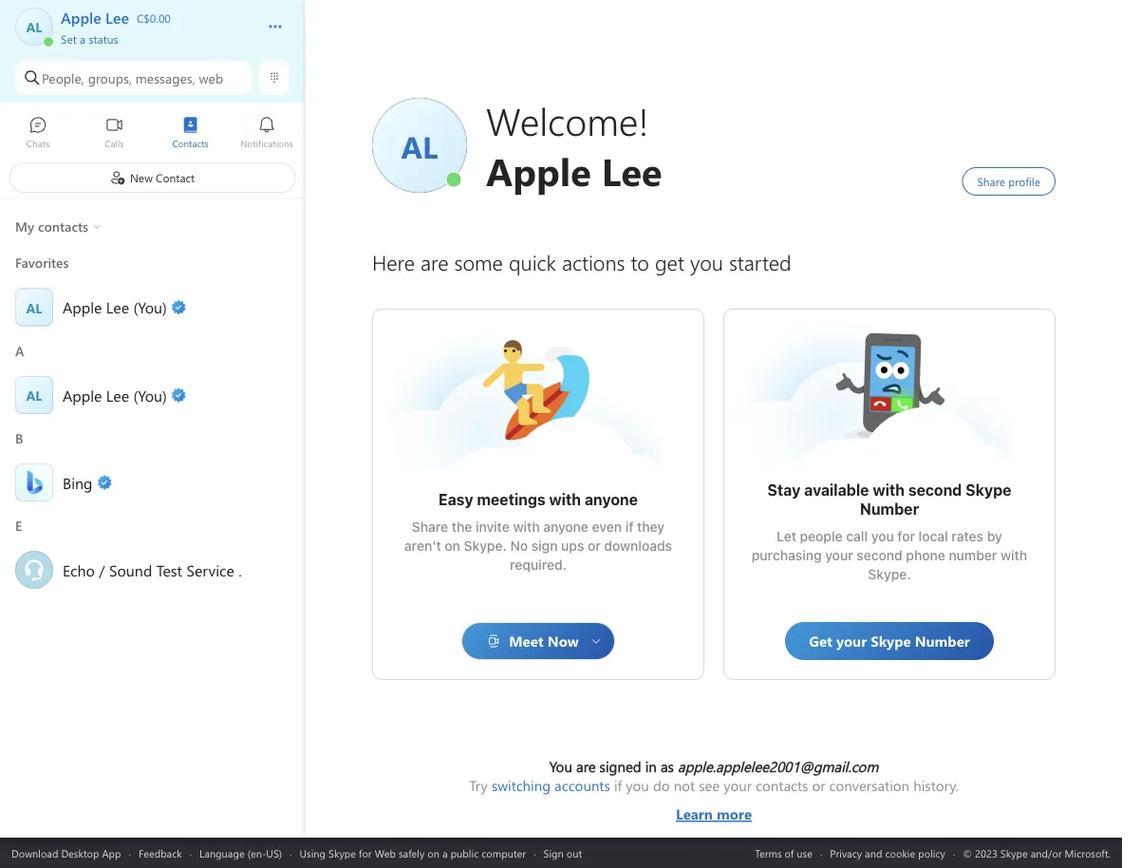 Task type: locate. For each thing, give the bounding box(es) containing it.
1 horizontal spatial if
[[626, 519, 634, 535]]

lee for a group
[[106, 385, 129, 405]]

cookie
[[886, 846, 916, 860]]

you
[[872, 529, 895, 544], [626, 776, 650, 795]]

skype. inside share the invite with anyone even if they aren't on skype. no sign ups or downloads required.
[[464, 538, 507, 554]]

1 vertical spatial lee
[[106, 385, 129, 405]]

for
[[898, 529, 916, 544], [359, 846, 372, 860]]

1 vertical spatial second
[[857, 548, 903, 563]]

lee inside favorites group
[[106, 297, 129, 317]]

second inside stay available with second skype number
[[909, 481, 963, 499]]

your
[[826, 548, 854, 563], [724, 776, 752, 795]]

with inside let people call you for local rates by purchasing your second phone number with skype.
[[1001, 548, 1028, 563]]

set a status
[[61, 31, 118, 46]]

with down by
[[1001, 548, 1028, 563]]

2 apple from the top
[[63, 385, 102, 405]]

1 horizontal spatial for
[[898, 529, 916, 544]]

feedback link
[[139, 846, 182, 860]]

(you) inside favorites group
[[133, 297, 167, 317]]

if
[[626, 519, 634, 535], [615, 776, 622, 795]]

tab list
[[0, 107, 305, 160]]

or right contacts
[[813, 776, 826, 795]]

skype. down "invite"
[[464, 538, 507, 554]]

your down call
[[826, 548, 854, 563]]

echo
[[63, 560, 95, 580]]

/
[[99, 560, 105, 580]]

apple lee (you)
[[63, 297, 167, 317], [63, 385, 167, 405]]

lee for favorites group
[[106, 297, 129, 317]]

privacy
[[831, 846, 863, 860]]

1 vertical spatial if
[[615, 776, 622, 795]]

you right call
[[872, 529, 895, 544]]

use
[[797, 846, 813, 860]]

on right "safely"
[[428, 846, 440, 860]]

0 horizontal spatial skype.
[[464, 538, 507, 554]]

1 (you) from the top
[[133, 297, 167, 317]]

desktop
[[61, 846, 99, 860]]

0 vertical spatial you
[[872, 529, 895, 544]]

in
[[646, 757, 657, 776]]

us)
[[266, 846, 282, 860]]

1 apple from the top
[[63, 297, 102, 317]]

are
[[577, 757, 596, 776]]

1 vertical spatial you
[[626, 776, 650, 795]]

0 horizontal spatial your
[[724, 776, 752, 795]]

if up downloads
[[626, 519, 634, 535]]

apple lee (you) up a group
[[63, 297, 167, 317]]

1 vertical spatial your
[[724, 776, 752, 795]]

anyone up the ups
[[544, 519, 589, 535]]

lee
[[106, 297, 129, 317], [106, 385, 129, 405]]

0 vertical spatial if
[[626, 519, 634, 535]]

0 horizontal spatial on
[[428, 846, 440, 860]]

terms
[[756, 846, 782, 860]]

0 vertical spatial apple lee (you)
[[63, 297, 167, 317]]

download desktop app link
[[11, 846, 121, 860]]

for left local
[[898, 529, 916, 544]]

for left web
[[359, 846, 372, 860]]

service
[[187, 560, 234, 580]]

a
[[80, 31, 86, 46], [443, 846, 448, 860]]

lee up a group
[[106, 297, 129, 317]]

0 vertical spatial on
[[445, 538, 461, 554]]

0 vertical spatial for
[[898, 529, 916, 544]]

second
[[909, 481, 963, 499], [857, 548, 903, 563]]

1 horizontal spatial skype.
[[869, 567, 912, 582]]

feedback
[[139, 846, 182, 860]]

with up the ups
[[549, 491, 581, 509]]

a right "set"
[[80, 31, 86, 46]]

favorites group
[[0, 247, 305, 336]]

your right see
[[724, 776, 752, 795]]

skype
[[966, 481, 1012, 499], [329, 846, 356, 860]]

1 vertical spatial skype
[[329, 846, 356, 860]]

1 horizontal spatial skype
[[966, 481, 1012, 499]]

apple inside a group
[[63, 385, 102, 405]]

purchasing
[[752, 548, 822, 563]]

apple for a group
[[63, 385, 102, 405]]

with up number
[[873, 481, 905, 499]]

anyone up even
[[585, 491, 638, 509]]

1 vertical spatial or
[[813, 776, 826, 795]]

0 horizontal spatial if
[[615, 776, 622, 795]]

2 lee from the top
[[106, 385, 129, 405]]

0 vertical spatial apple
[[63, 297, 102, 317]]

sign out link
[[544, 846, 582, 860]]

lee inside a group
[[106, 385, 129, 405]]

lee up b group
[[106, 385, 129, 405]]

you left do
[[626, 776, 650, 795]]

share the invite with anyone even if they aren't on skype. no sign ups or downloads required.
[[405, 519, 676, 573]]

1 vertical spatial apple
[[63, 385, 102, 405]]

1 vertical spatial a
[[443, 846, 448, 860]]

1 apple lee (you) from the top
[[63, 297, 167, 317]]

1 horizontal spatial you
[[872, 529, 895, 544]]

try
[[469, 776, 488, 795]]

1 vertical spatial anyone
[[544, 519, 589, 535]]

0 vertical spatial a
[[80, 31, 86, 46]]

1 vertical spatial skype.
[[869, 567, 912, 582]]

or right the ups
[[588, 538, 601, 554]]

1 horizontal spatial a
[[443, 846, 448, 860]]

do
[[654, 776, 670, 795]]

0 vertical spatial or
[[588, 538, 601, 554]]

let
[[777, 529, 797, 544]]

with inside stay available with second skype number
[[873, 481, 905, 499]]

0 horizontal spatial you
[[626, 776, 650, 795]]

skype.
[[464, 538, 507, 554], [869, 567, 912, 582]]

anyone inside share the invite with anyone even if they aren't on skype. no sign ups or downloads required.
[[544, 519, 589, 535]]

skype inside stay available with second skype number
[[966, 481, 1012, 499]]

people
[[800, 529, 843, 544]]

skype. down phone
[[869, 567, 912, 582]]

0 vertical spatial your
[[826, 548, 854, 563]]

contacts
[[756, 776, 809, 795]]

(you) up a group
[[133, 297, 167, 317]]

of
[[785, 846, 794, 860]]

with
[[873, 481, 905, 499], [549, 491, 581, 509], [513, 519, 540, 535], [1001, 548, 1028, 563]]

you are signed in as
[[550, 757, 678, 776]]

skype. inside let people call you for local rates by purchasing your second phone number with skype.
[[869, 567, 912, 582]]

bing
[[63, 472, 93, 493]]

0 horizontal spatial a
[[80, 31, 86, 46]]

with inside share the invite with anyone even if they aren't on skype. no sign ups or downloads required.
[[513, 519, 540, 535]]

2 apple lee (you) from the top
[[63, 385, 167, 405]]

a left public
[[443, 846, 448, 860]]

1 horizontal spatial second
[[909, 481, 963, 499]]

1 vertical spatial (you)
[[133, 385, 167, 405]]

apple inside favorites group
[[63, 297, 102, 317]]

web
[[199, 69, 223, 87]]

(you) inside a group
[[133, 385, 167, 405]]

as
[[661, 757, 674, 776]]

apple lee (you) up b group
[[63, 385, 167, 405]]

public
[[451, 846, 479, 860]]

set
[[61, 31, 77, 46]]

if right accounts
[[615, 776, 622, 795]]

0 vertical spatial second
[[909, 481, 963, 499]]

apple lee (you) inside favorites group
[[63, 297, 167, 317]]

easy
[[439, 491, 474, 509]]

a inside button
[[80, 31, 86, 46]]

e group
[[0, 511, 305, 598]]

1 vertical spatial for
[[359, 846, 372, 860]]

your inside let people call you for local rates by purchasing your second phone number with skype.
[[826, 548, 854, 563]]

0 vertical spatial skype.
[[464, 538, 507, 554]]

1 vertical spatial on
[[428, 846, 440, 860]]

second up local
[[909, 481, 963, 499]]

1 vertical spatial apple lee (you)
[[63, 385, 167, 405]]

(you) up b group
[[133, 385, 167, 405]]

on down the
[[445, 538, 461, 554]]

computer
[[482, 846, 526, 860]]

safely
[[399, 846, 425, 860]]

apple lee (you) inside a group
[[63, 385, 167, 405]]

second down call
[[857, 548, 903, 563]]

privacy and cookie policy
[[831, 846, 946, 860]]

(you) for favorites group
[[133, 297, 167, 317]]

local
[[919, 529, 949, 544]]

download
[[11, 846, 58, 860]]

stay
[[768, 481, 801, 499]]

skype right using on the bottom
[[329, 846, 356, 860]]

language (en-us)
[[200, 846, 282, 860]]

with up no in the left of the page
[[513, 519, 540, 535]]

0 horizontal spatial for
[[359, 846, 372, 860]]

0 horizontal spatial second
[[857, 548, 903, 563]]

1 horizontal spatial or
[[813, 776, 826, 795]]

terms of use
[[756, 846, 813, 860]]

0 horizontal spatial or
[[588, 538, 601, 554]]

(you)
[[133, 297, 167, 317], [133, 385, 167, 405]]

skype up by
[[966, 481, 1012, 499]]

1 lee from the top
[[106, 297, 129, 317]]

see
[[699, 776, 720, 795]]

2 (you) from the top
[[133, 385, 167, 405]]

0 vertical spatial (you)
[[133, 297, 167, 317]]

0 vertical spatial skype
[[966, 481, 1012, 499]]

for inside let people call you for local rates by purchasing your second phone number with skype.
[[898, 529, 916, 544]]

1 horizontal spatial on
[[445, 538, 461, 554]]

0 vertical spatial lee
[[106, 297, 129, 317]]

or
[[588, 538, 601, 554], [813, 776, 826, 795]]

1 horizontal spatial your
[[826, 548, 854, 563]]

let people call you for local rates by purchasing your second phone number with skype.
[[752, 529, 1032, 582]]

using skype for web safely on a public computer link
[[300, 846, 526, 860]]



Task type: describe. For each thing, give the bounding box(es) containing it.
learn
[[676, 805, 713, 824]]

language
[[200, 846, 245, 860]]

out
[[567, 846, 582, 860]]

apple for favorites group
[[63, 297, 102, 317]]

you inside let people call you for local rates by purchasing your second phone number with skype.
[[872, 529, 895, 544]]

set a status button
[[61, 27, 249, 46]]

people, groups, messages, web button
[[15, 61, 252, 95]]

apple lee (you) for a group
[[63, 385, 167, 405]]

sign out
[[544, 846, 582, 860]]

if inside try switching accounts if you do not see your contacts or conversation history. learn more
[[615, 776, 622, 795]]

meetings
[[477, 491, 546, 509]]

stay available with second skype number
[[768, 481, 1016, 518]]

terms of use link
[[756, 846, 813, 860]]

signed
[[600, 757, 642, 776]]

available
[[805, 481, 870, 499]]

b group
[[0, 423, 305, 511]]

and
[[866, 846, 883, 860]]

apple lee (you) for favorites group
[[63, 297, 167, 317]]

second inside let people call you for local rates by purchasing your second phone number with skype.
[[857, 548, 903, 563]]

groups,
[[88, 69, 132, 87]]

using
[[300, 846, 326, 860]]

using skype for web safely on a public computer
[[300, 846, 526, 860]]

download desktop app
[[11, 846, 121, 860]]

rates
[[952, 529, 984, 544]]

.
[[239, 560, 242, 580]]

history.
[[914, 776, 959, 795]]

number
[[861, 500, 920, 518]]

0 horizontal spatial skype
[[329, 846, 356, 860]]

switching
[[492, 776, 551, 795]]

or inside try switching accounts if you do not see your contacts or conversation history. learn more
[[813, 776, 826, 795]]

sign
[[544, 846, 564, 860]]

conversation
[[830, 776, 910, 795]]

messages,
[[136, 69, 195, 87]]

if inside share the invite with anyone even if they aren't on skype. no sign ups or downloads required.
[[626, 519, 634, 535]]

more
[[717, 805, 752, 824]]

or inside share the invite with anyone even if they aren't on skype. no sign ups or downloads required.
[[588, 538, 601, 554]]

privacy and cookie policy link
[[831, 846, 946, 860]]

(en-
[[248, 846, 266, 860]]

accounts
[[555, 776, 611, 795]]

the
[[452, 519, 472, 535]]

people, groups, messages, web
[[42, 69, 223, 87]]

number
[[949, 548, 998, 563]]

(you) for a group
[[133, 385, 167, 405]]

test
[[156, 560, 182, 580]]

whosthis
[[833, 329, 892, 349]]

sound
[[109, 560, 152, 580]]

people,
[[42, 69, 84, 87]]

they
[[637, 519, 665, 535]]

mansurfer
[[482, 338, 550, 359]]

on inside share the invite with anyone even if they aren't on skype. no sign ups or downloads required.
[[445, 538, 461, 554]]

app
[[102, 846, 121, 860]]

share
[[412, 519, 449, 535]]

easy meetings with anyone
[[439, 491, 638, 509]]

policy
[[919, 846, 946, 860]]

web
[[375, 846, 396, 860]]

ups
[[562, 538, 585, 554]]

you inside try switching accounts if you do not see your contacts or conversation history. learn more
[[626, 776, 650, 795]]

even
[[592, 519, 622, 535]]

you
[[550, 757, 573, 776]]

a group
[[0, 336, 305, 423]]

0 vertical spatial anyone
[[585, 491, 638, 509]]

by
[[988, 529, 1003, 544]]

not
[[674, 776, 695, 795]]

learn more link
[[469, 795, 959, 824]]

no
[[511, 538, 528, 554]]

phone
[[907, 548, 946, 563]]

try switching accounts if you do not see your contacts or conversation history. learn more
[[469, 776, 959, 824]]

downloads
[[605, 538, 673, 554]]

status
[[89, 31, 118, 46]]

language (en-us) link
[[200, 846, 282, 860]]

your inside try switching accounts if you do not see your contacts or conversation history. learn more
[[724, 776, 752, 795]]

aren't
[[405, 538, 441, 554]]

call
[[847, 529, 868, 544]]

echo / sound test service .
[[63, 560, 242, 580]]

sign
[[532, 538, 558, 554]]

invite
[[476, 519, 510, 535]]



Task type: vqa. For each thing, say whether or not it's contained in the screenshot.
Bing,
no



